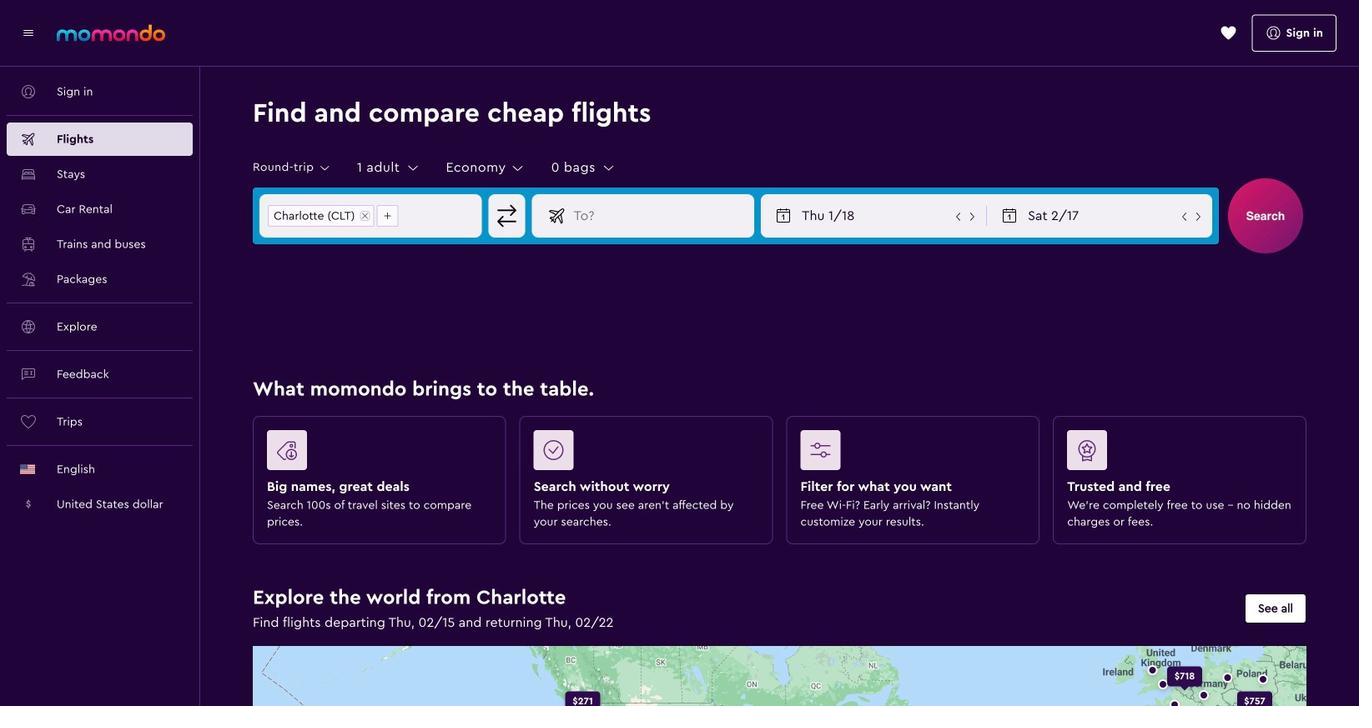 Task type: locate. For each thing, give the bounding box(es) containing it.
2 list item from the left
[[377, 205, 398, 227]]

Cabin type Economy field
[[446, 160, 526, 176]]

list
[[260, 195, 406, 237]]

list item
[[268, 205, 374, 227], [377, 205, 398, 227]]

list item right remove image
[[377, 205, 398, 227]]

1 horizontal spatial list item
[[377, 205, 398, 227]]

3 figure from the left
[[801, 431, 1019, 477]]

remove image
[[361, 212, 369, 220]]

Trip type Round-trip field
[[253, 161, 332, 175]]

0 horizontal spatial list item
[[268, 205, 374, 227]]

list item down trip type round-trip field
[[268, 205, 374, 227]]

united states (english) image
[[20, 465, 35, 475]]

Flight origin input text field
[[406, 195, 481, 237]]

figure
[[267, 431, 485, 477], [534, 431, 752, 477], [801, 431, 1019, 477], [1068, 431, 1286, 477]]



Task type: vqa. For each thing, say whether or not it's contained in the screenshot.
first list item from right
yes



Task type: describe. For each thing, give the bounding box(es) containing it.
Flight destination input text field
[[567, 195, 754, 237]]

open trips drawer image
[[1221, 25, 1237, 41]]

4 figure from the left
[[1068, 431, 1286, 477]]

1 list item from the left
[[268, 205, 374, 227]]

1 figure from the left
[[267, 431, 485, 477]]

thursday january 18th element
[[802, 206, 952, 226]]

2 figure from the left
[[534, 431, 752, 477]]

swap departure airport and destination airport image
[[491, 200, 523, 232]]

saturday february 17th element
[[1028, 206, 1178, 226]]

map region
[[96, 544, 1359, 707]]

navigation menu image
[[20, 25, 37, 41]]



